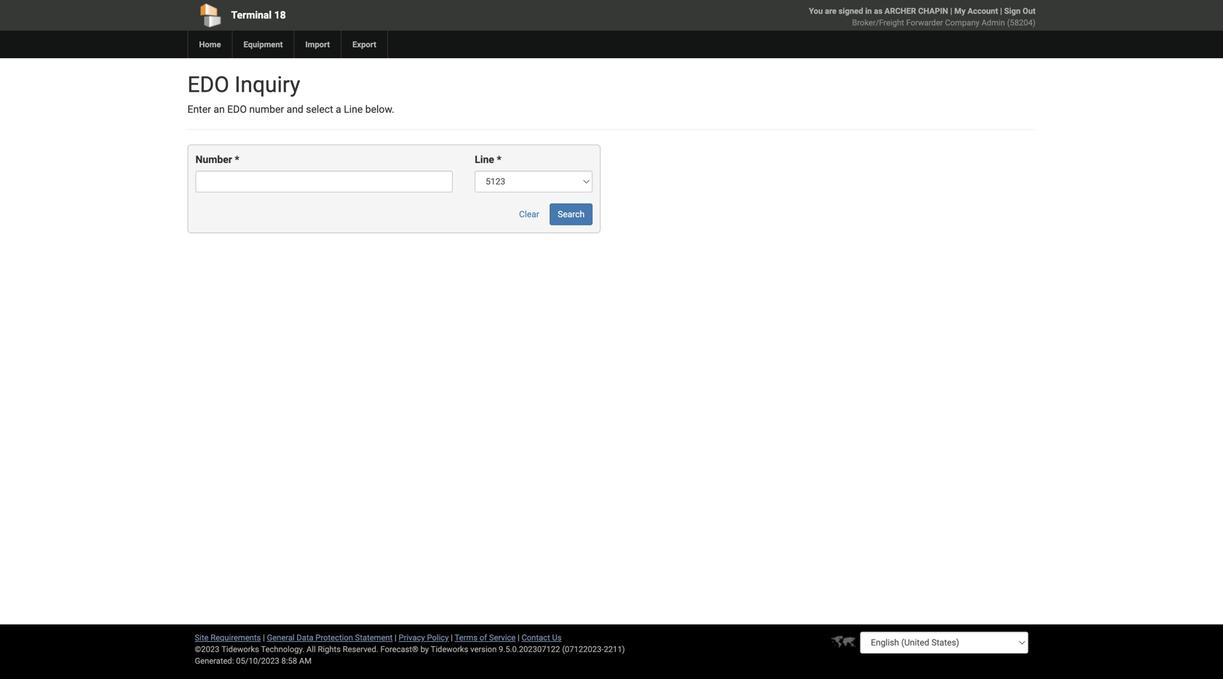 Task type: vqa. For each thing, say whether or not it's contained in the screenshot.
Tideworks
yes



Task type: locate. For each thing, give the bounding box(es) containing it.
statement
[[355, 633, 393, 643]]

us
[[552, 633, 562, 643]]

edo
[[188, 72, 229, 98], [227, 103, 247, 115]]

8:58
[[282, 657, 297, 666]]

out
[[1023, 6, 1036, 16]]

1 * from the left
[[235, 154, 239, 166]]

import
[[305, 40, 330, 49]]

0 horizontal spatial line
[[344, 103, 363, 115]]

my
[[955, 6, 966, 16]]

export link
[[341, 31, 387, 58]]

site requirements | general data protection statement | privacy policy | terms of service | contact us ©2023 tideworks technology. all rights reserved. forecast® by tideworks version 9.5.0.202307122 (07122023-2211) generated: 05/10/2023 8:58 am
[[195, 633, 625, 666]]

privacy policy link
[[399, 633, 449, 643]]

rights
[[318, 645, 341, 654]]

general data protection statement link
[[267, 633, 393, 643]]

1 horizontal spatial *
[[497, 154, 502, 166]]

line inside edo inquiry enter an edo number and select a line below.
[[344, 103, 363, 115]]

| left sign
[[1001, 6, 1003, 16]]

archer
[[885, 6, 917, 16]]

account
[[968, 6, 999, 16]]

0 vertical spatial line
[[344, 103, 363, 115]]

technology.
[[261, 645, 305, 654]]

edo right an
[[227, 103, 247, 115]]

forwarder
[[907, 18, 943, 27]]

1 vertical spatial line
[[475, 154, 494, 166]]

0 horizontal spatial *
[[235, 154, 239, 166]]

9.5.0.202307122
[[499, 645, 560, 654]]

in
[[866, 6, 872, 16]]

all
[[307, 645, 316, 654]]

|
[[951, 6, 953, 16], [1001, 6, 1003, 16], [263, 633, 265, 643], [395, 633, 397, 643], [451, 633, 453, 643], [518, 633, 520, 643]]

edo up the enter
[[188, 72, 229, 98]]

2 * from the left
[[497, 154, 502, 166]]

line
[[344, 103, 363, 115], [475, 154, 494, 166]]

protection
[[316, 633, 353, 643]]

terms of service link
[[455, 633, 516, 643]]

are
[[825, 6, 837, 16]]

line *
[[475, 154, 502, 166]]

broker/freight
[[853, 18, 905, 27]]

clear button
[[511, 203, 547, 225]]

*
[[235, 154, 239, 166], [497, 154, 502, 166]]

terms
[[455, 633, 478, 643]]

an
[[214, 103, 225, 115]]

select
[[306, 103, 333, 115]]

terminal 18
[[231, 9, 286, 21]]

equipment link
[[232, 31, 294, 58]]

below.
[[365, 103, 395, 115]]

home
[[199, 40, 221, 49]]

tideworks
[[431, 645, 469, 654]]

of
[[480, 633, 487, 643]]

inquiry
[[235, 72, 300, 98]]

number *
[[196, 154, 239, 166]]

generated:
[[195, 657, 234, 666]]

18
[[274, 9, 286, 21]]

0 vertical spatial edo
[[188, 72, 229, 98]]

sign out link
[[1005, 6, 1036, 16]]

terminal
[[231, 9, 272, 21]]

(58204)
[[1008, 18, 1036, 27]]

2211)
[[604, 645, 625, 654]]

search
[[558, 209, 585, 220]]

| left general
[[263, 633, 265, 643]]

Number * text field
[[196, 171, 453, 193]]

* for number *
[[235, 154, 239, 166]]

* for line *
[[497, 154, 502, 166]]

you are signed in as archer chapin | my account | sign out broker/freight forwarder company admin (58204)
[[809, 6, 1036, 27]]

admin
[[982, 18, 1006, 27]]

requirements
[[211, 633, 261, 643]]



Task type: describe. For each thing, give the bounding box(es) containing it.
contact
[[522, 633, 550, 643]]

general
[[267, 633, 295, 643]]

equipment
[[244, 40, 283, 49]]

a
[[336, 103, 341, 115]]

privacy
[[399, 633, 425, 643]]

data
[[297, 633, 314, 643]]

export
[[353, 40, 376, 49]]

reserved.
[[343, 645, 379, 654]]

clear
[[519, 209, 539, 220]]

am
[[299, 657, 312, 666]]

home link
[[188, 31, 232, 58]]

signed
[[839, 6, 864, 16]]

contact us link
[[522, 633, 562, 643]]

enter
[[188, 103, 211, 115]]

sign
[[1005, 6, 1021, 16]]

import link
[[294, 31, 341, 58]]

site
[[195, 633, 209, 643]]

you
[[809, 6, 823, 16]]

number
[[249, 103, 284, 115]]

number
[[196, 154, 232, 166]]

search button
[[550, 203, 593, 225]]

forecast®
[[381, 645, 419, 654]]

terminal 18 link
[[188, 0, 528, 31]]

service
[[489, 633, 516, 643]]

my account link
[[955, 6, 999, 16]]

©2023 tideworks
[[195, 645, 259, 654]]

edo inquiry enter an edo number and select a line below.
[[188, 72, 395, 115]]

policy
[[427, 633, 449, 643]]

(07122023-
[[562, 645, 604, 654]]

1 horizontal spatial line
[[475, 154, 494, 166]]

by
[[421, 645, 429, 654]]

1 vertical spatial edo
[[227, 103, 247, 115]]

as
[[874, 6, 883, 16]]

site requirements link
[[195, 633, 261, 643]]

| up the '9.5.0.202307122'
[[518, 633, 520, 643]]

| up tideworks
[[451, 633, 453, 643]]

chapin
[[919, 6, 949, 16]]

| up forecast®
[[395, 633, 397, 643]]

| left my
[[951, 6, 953, 16]]

and
[[287, 103, 304, 115]]

company
[[945, 18, 980, 27]]

version
[[471, 645, 497, 654]]

05/10/2023
[[236, 657, 280, 666]]



